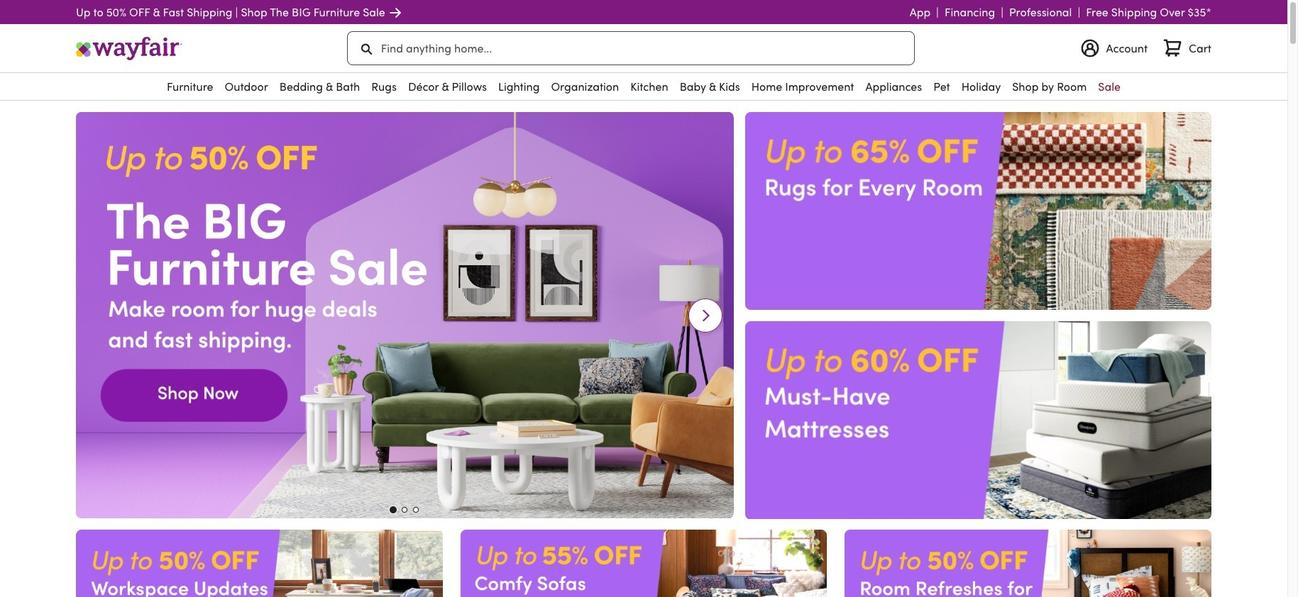 Task type: vqa. For each thing, say whether or not it's contained in the screenshot.
Kids Bedroom Furniture up to 50% off image
yes



Task type: locate. For each thing, give the bounding box(es) containing it.
Find anything home... search field
[[381, 31, 904, 66]]

department navigation element
[[0, 73, 1288, 101]]

mattresses & more up to 60% off image
[[745, 322, 1212, 520]]

None search field
[[347, 24, 915, 73]]

next slide image
[[697, 307, 714, 324]]

 image
[[76, 112, 734, 519]]



Task type: describe. For each thing, give the bounding box(es) containing it.
wayfair image
[[76, 37, 183, 60]]

area rugs up to 65% off image
[[745, 112, 1212, 310]]

home office furniture up to 50% off image
[[76, 531, 443, 598]]

kids bedroom furniture up to 50% off image
[[845, 531, 1212, 598]]

up to 50% off the big furniture sale make room for huge deals and fast shipping. shop now image
[[76, 112, 734, 519]]

previous slide image
[[96, 307, 113, 324]]

up to 55% off comfy sofas & chairs image
[[461, 531, 828, 598]]



